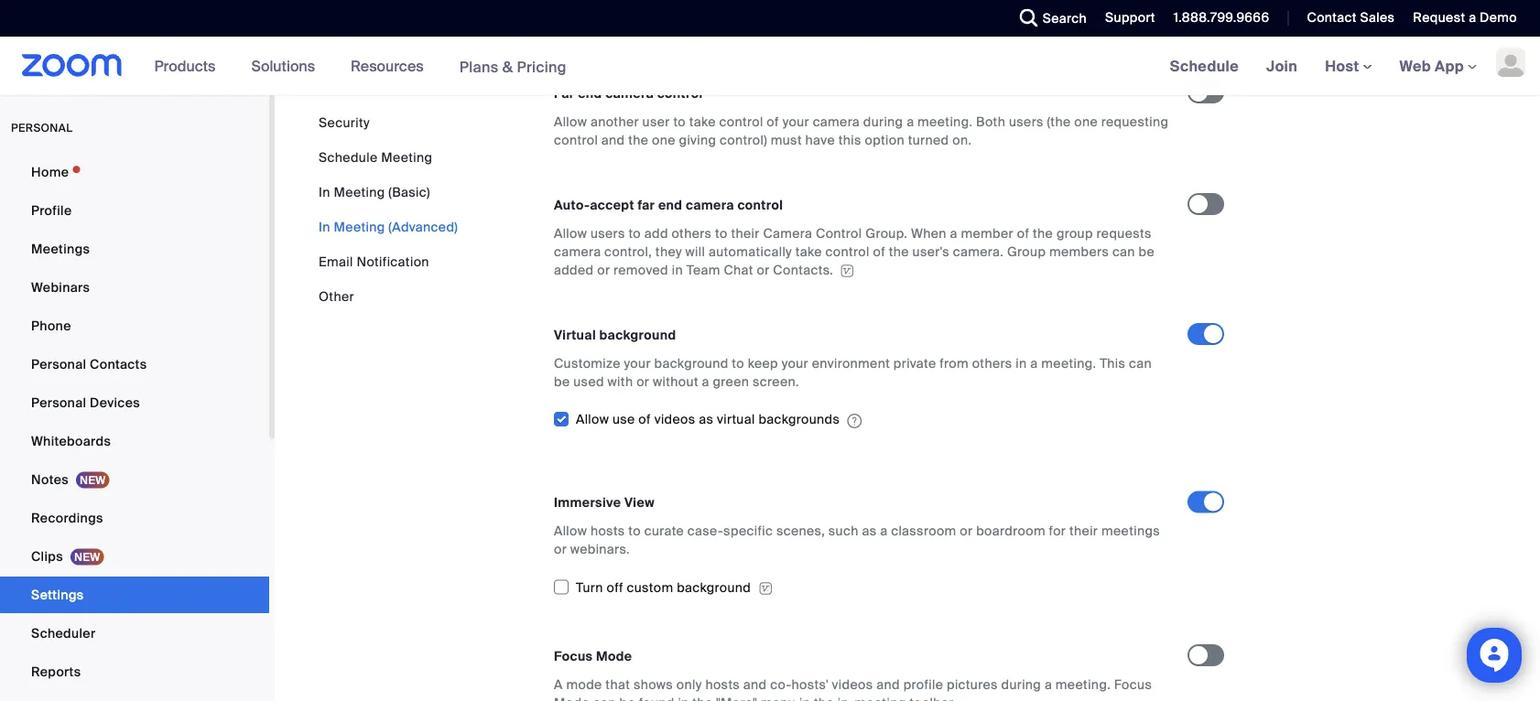 Task type: locate. For each thing, give the bounding box(es) containing it.
resources button
[[351, 37, 432, 95]]

camera up 'this'
[[813, 113, 860, 130]]

1 vertical spatial schedule
[[319, 149, 378, 166]]

2 horizontal spatial and
[[877, 676, 900, 693]]

and
[[602, 131, 625, 148], [744, 676, 767, 693], [877, 676, 900, 693]]

to up automatically
[[716, 225, 728, 242]]

in up email
[[319, 218, 331, 235]]

0 vertical spatial in
[[319, 184, 331, 201]]

0 vertical spatial meeting
[[381, 149, 433, 166]]

be down requests
[[1139, 243, 1155, 260]]

0 horizontal spatial one
[[652, 131, 676, 148]]

1 horizontal spatial one
[[1075, 113, 1098, 130]]

toolbar.
[[910, 695, 957, 702]]

a left classroom
[[881, 523, 888, 540]]

and inside allow another user to take control of your camera during a meeting. both users (the one requesting control and the one giving control) must have this option turned on.
[[602, 131, 625, 148]]

email notification
[[319, 253, 429, 270]]

this
[[839, 131, 862, 148]]

control up user
[[657, 85, 703, 102]]

0 vertical spatial take
[[690, 113, 716, 130]]

1 vertical spatial background
[[655, 355, 729, 372]]

this
[[1100, 355, 1126, 372]]

web app button
[[1400, 56, 1478, 76]]

case-
[[688, 523, 724, 540]]

1 vertical spatial others
[[973, 355, 1013, 372]]

background left support version for turn off custom background image
[[677, 579, 751, 596]]

co-
[[771, 676, 792, 693]]

allow use of videos as virtual backgrounds
[[576, 411, 840, 428]]

allow down immersive
[[554, 523, 587, 540]]

1 vertical spatial in
[[319, 218, 331, 235]]

backgrounds
[[759, 411, 840, 428]]

1 vertical spatial as
[[862, 523, 877, 540]]

videos
[[655, 411, 696, 428], [832, 676, 874, 693]]

allow down far
[[554, 113, 587, 130]]

0 vertical spatial schedule
[[1170, 56, 1240, 76]]

meeting up email notification link
[[334, 218, 385, 235]]

scenes,
[[777, 523, 825, 540]]

meeting up "(basic)"
[[381, 149, 433, 166]]

videos inside a mode that shows only hosts and co-hosts' videos and profile pictures during a meeting. focus mode can be found in the "more" menu in the in-meeting toolbar.
[[832, 676, 874, 693]]

2 vertical spatial meeting.
[[1056, 676, 1111, 693]]

0 vertical spatial videos
[[655, 411, 696, 428]]

focus
[[554, 648, 593, 665], [1115, 676, 1153, 693]]

others inside allow users to add others to their camera control group. when a member of the group requests camera control, they will automatically take control of the user's camera. group members can be added or removed in team chat or contacts.
[[672, 225, 712, 242]]

banner
[[0, 37, 1541, 97]]

custom
[[627, 579, 674, 596]]

camera inside allow another user to take control of your camera during a meeting. both users (the one requesting control and the one giving control) must have this option turned on.
[[813, 113, 860, 130]]

can down 'that'
[[593, 695, 616, 702]]

other
[[319, 288, 354, 305]]

schedule down security link at the top of the page
[[319, 149, 378, 166]]

1 horizontal spatial videos
[[832, 676, 874, 693]]

0 horizontal spatial focus
[[554, 648, 593, 665]]

schedule inside 'meetings' navigation
[[1170, 56, 1240, 76]]

add
[[645, 225, 669, 242]]

during inside a mode that shows only hosts and co-hosts' videos and profile pictures during a meeting. focus mode can be found in the "more" menu in the in-meeting toolbar.
[[1002, 676, 1042, 693]]

the down user
[[629, 131, 649, 148]]

allow inside allow another user to take control of your camera during a meeting. both users (the one requesting control and the one giving control) must have this option turned on.
[[554, 113, 587, 130]]

meeting down schedule meeting
[[334, 184, 385, 201]]

can right this
[[1130, 355, 1152, 372]]

your inside allow another user to take control of your camera during a meeting. both users (the one requesting control and the one giving control) must have this option turned on.
[[783, 113, 810, 130]]

1.888.799.9666 button
[[1161, 0, 1275, 37], [1174, 9, 1270, 26]]

as left the virtual at the left
[[699, 411, 714, 428]]

control up support version for auto-accept far end camera control image
[[826, 243, 870, 260]]

schedule down 1.888.799.9666
[[1170, 56, 1240, 76]]

in meeting (advanced)
[[319, 218, 458, 235]]

a right pictures
[[1045, 676, 1053, 693]]

users inside allow users to add others to their camera control group. when a member of the group requests camera control, they will automatically take control of the user's camera. group members can be added or removed in team chat or contacts.
[[591, 225, 625, 242]]

of right use
[[639, 411, 651, 428]]

that
[[606, 676, 630, 693]]

during inside allow another user to take control of your camera during a meeting. both users (the one requesting control and the one giving control) must have this option turned on.
[[864, 113, 904, 130]]

2 horizontal spatial be
[[1139, 243, 1155, 260]]

1 vertical spatial end
[[659, 196, 683, 213]]

other link
[[319, 288, 354, 305]]

clips
[[31, 548, 63, 565]]

allow users to add others to their camera control group. when a member of the group requests camera control, they will automatically take control of the user's camera. group members can be added or removed in team chat or contacts.
[[554, 225, 1155, 278]]

1 vertical spatial personal
[[31, 394, 86, 411]]

background up without
[[655, 355, 729, 372]]

virtual
[[717, 411, 755, 428]]

0 vertical spatial be
[[1139, 243, 1155, 260]]

0 vertical spatial their
[[731, 225, 760, 242]]

of up the group
[[1018, 225, 1030, 242]]

1 vertical spatial meeting
[[334, 184, 385, 201]]

can down requests
[[1113, 243, 1136, 260]]

the down hosts'
[[814, 695, 835, 702]]

contacts
[[90, 356, 147, 373]]

be left used
[[554, 373, 570, 390]]

others right from on the right
[[973, 355, 1013, 372]]

or right classroom
[[960, 523, 973, 540]]

during right pictures
[[1002, 676, 1042, 693]]

1 horizontal spatial take
[[796, 243, 823, 260]]

1 vertical spatial during
[[1002, 676, 1042, 693]]

personal up whiteboards
[[31, 394, 86, 411]]

videos up in-
[[832, 676, 874, 693]]

and up meeting
[[877, 676, 900, 693]]

0 horizontal spatial others
[[672, 225, 712, 242]]

meeting. inside a mode that shows only hosts and co-hosts' videos and profile pictures during a meeting. focus mode can be found in the "more" menu in the in-meeting toolbar.
[[1056, 676, 1111, 693]]

when
[[911, 225, 947, 242]]

"more"
[[717, 695, 758, 702]]

0 horizontal spatial end
[[578, 85, 602, 102]]

control,
[[605, 243, 652, 260]]

personal inside personal devices link
[[31, 394, 86, 411]]

hosts up webinars.
[[591, 523, 625, 540]]

camera up added
[[554, 243, 601, 260]]

1 horizontal spatial end
[[659, 196, 683, 213]]

mode
[[567, 676, 602, 693]]

be inside allow users to add others to their camera control group. when a member of the group requests camera control, they will automatically take control of the user's camera. group members can be added or removed in team chat or contacts.
[[1139, 243, 1155, 260]]

1 horizontal spatial during
[[1002, 676, 1042, 693]]

your
[[783, 113, 810, 130], [624, 355, 651, 372], [782, 355, 809, 372]]

have
[[806, 131, 835, 148]]

2 vertical spatial meeting
[[334, 218, 385, 235]]

both
[[977, 113, 1006, 130]]

in meeting (basic)
[[319, 184, 430, 201]]

0 horizontal spatial be
[[554, 373, 570, 390]]

0 horizontal spatial mode
[[554, 695, 590, 702]]

1 vertical spatial focus
[[1115, 676, 1153, 693]]

2 vertical spatial be
[[620, 695, 636, 702]]

0 vertical spatial users
[[1009, 113, 1044, 130]]

removed
[[614, 261, 669, 278]]

of down group.
[[873, 243, 886, 260]]

to down "view"
[[629, 523, 641, 540]]

home link
[[0, 154, 269, 191]]

allow
[[554, 113, 587, 130], [554, 225, 587, 242], [576, 411, 609, 428], [554, 523, 587, 540]]

take up contacts.
[[796, 243, 823, 260]]

1 horizontal spatial users
[[1009, 113, 1044, 130]]

1 vertical spatial be
[[554, 373, 570, 390]]

in right from on the right
[[1016, 355, 1027, 372]]

0 vertical spatial meeting.
[[918, 113, 973, 130]]

0 vertical spatial one
[[1075, 113, 1098, 130]]

0 horizontal spatial and
[[602, 131, 625, 148]]

1 horizontal spatial and
[[744, 676, 767, 693]]

1 vertical spatial take
[[796, 243, 823, 260]]

meeting. inside allow another user to take control of your camera during a meeting. both users (the one requesting control and the one giving control) must have this option turned on.
[[918, 113, 973, 130]]

a mode that shows only hosts and co-hosts' videos and profile pictures during a meeting. focus mode can be found in the "more" menu in the in-meeting toolbar.
[[554, 676, 1153, 702]]

allow inside allow hosts to curate case-specific scenes, such as a classroom or boardroom for their meetings or webinars.
[[554, 523, 587, 540]]

be down 'that'
[[620, 695, 636, 702]]

menu
[[761, 695, 796, 702]]

personal inside personal contacts link
[[31, 356, 86, 373]]

one down user
[[652, 131, 676, 148]]

1 horizontal spatial as
[[862, 523, 877, 540]]

profile
[[31, 202, 72, 219]]

added
[[554, 261, 594, 278]]

1 vertical spatial hosts
[[706, 676, 740, 693]]

settings
[[31, 587, 84, 604]]

and down 'another'
[[602, 131, 625, 148]]

or right added
[[598, 261, 610, 278]]

0 vertical spatial can
[[1113, 243, 1136, 260]]

2 personal from the top
[[31, 394, 86, 411]]

1 vertical spatial users
[[591, 225, 625, 242]]

members
[[1050, 243, 1110, 260]]

control down 'another'
[[554, 131, 598, 148]]

view
[[625, 495, 655, 512]]

web
[[1400, 56, 1432, 76]]

hosts inside allow hosts to curate case-specific scenes, such as a classroom or boardroom for their meetings or webinars.
[[591, 523, 625, 540]]

1 in from the top
[[319, 184, 331, 201]]

in down schedule meeting
[[319, 184, 331, 201]]

users
[[1009, 113, 1044, 130], [591, 225, 625, 242]]

1 horizontal spatial be
[[620, 695, 636, 702]]

or right with
[[637, 373, 650, 390]]

0 vertical spatial personal
[[31, 356, 86, 373]]

hosts inside a mode that shows only hosts and co-hosts' videos and profile pictures during a meeting. focus mode can be found in the "more" menu in the in-meeting toolbar.
[[706, 676, 740, 693]]

1.888.799.9666
[[1174, 9, 1270, 26]]

during up option
[[864, 113, 904, 130]]

0 horizontal spatial their
[[731, 225, 760, 242]]

your up 'must'
[[783, 113, 810, 130]]

1 vertical spatial their
[[1070, 523, 1099, 540]]

hosts
[[591, 523, 625, 540], [706, 676, 740, 693]]

without
[[653, 373, 699, 390]]

users left (the
[[1009, 113, 1044, 130]]

green
[[713, 373, 750, 390]]

can inside customize your background to keep your environment private from others in a meeting. this can be used with or without a green screen.
[[1130, 355, 1152, 372]]

0 horizontal spatial users
[[591, 225, 625, 242]]

allow inside allow users to add others to their camera control group. when a member of the group requests camera control, they will automatically take control of the user's camera. group members can be added or removed in team chat or contacts.
[[554, 225, 587, 242]]

profile picture image
[[1497, 48, 1526, 77]]

0 vertical spatial as
[[699, 411, 714, 428]]

meetings navigation
[[1157, 37, 1541, 97]]

allow left use
[[576, 411, 609, 428]]

focus inside a mode that shows only hosts and co-hosts' videos and profile pictures during a meeting. focus mode can be found in the "more" menu in the in-meeting toolbar.
[[1115, 676, 1153, 693]]

2 vertical spatial can
[[593, 695, 616, 702]]

1 personal from the top
[[31, 356, 86, 373]]

personal for personal contacts
[[31, 356, 86, 373]]

of
[[767, 113, 780, 130], [1018, 225, 1030, 242], [873, 243, 886, 260], [639, 411, 651, 428]]

during
[[864, 113, 904, 130], [1002, 676, 1042, 693]]

others up "will"
[[672, 225, 712, 242]]

far
[[554, 85, 575, 102]]

their up automatically
[[731, 225, 760, 242]]

option
[[865, 131, 905, 148]]

control
[[816, 225, 862, 242]]

allow for allow another user to take control of your camera during a meeting. both users (the one requesting control and the one giving control) must have this option turned on.
[[554, 113, 587, 130]]

the down group.
[[889, 243, 910, 260]]

control)
[[720, 131, 768, 148]]

can inside allow users to add others to their camera control group. when a member of the group requests camera control, they will automatically take control of the user's camera. group members can be added or removed in team chat or contacts.
[[1113, 243, 1136, 260]]

keep
[[748, 355, 779, 372]]

0 vertical spatial during
[[864, 113, 904, 130]]

join link
[[1253, 37, 1312, 95]]

as right 'such' at the bottom right
[[862, 523, 877, 540]]

resources
[[351, 56, 424, 76]]

1 vertical spatial videos
[[832, 676, 874, 693]]

videos down without
[[655, 411, 696, 428]]

users up control,
[[591, 225, 625, 242]]

0 horizontal spatial schedule
[[319, 149, 378, 166]]

a right when
[[950, 225, 958, 242]]

1 horizontal spatial hosts
[[706, 676, 740, 693]]

to up control,
[[629, 225, 641, 242]]

and up "more"
[[744, 676, 767, 693]]

1 horizontal spatial mode
[[596, 648, 633, 665]]

personal down phone
[[31, 356, 86, 373]]

learn more about allow use of videos as virtual backgrounds image
[[848, 413, 862, 429]]

support version for auto-accept far end camera control image
[[838, 264, 857, 277]]

1 vertical spatial one
[[652, 131, 676, 148]]

be inside a mode that shows only hosts and co-hosts' videos and profile pictures during a meeting. focus mode can be found in the "more" menu in the in-meeting toolbar.
[[620, 695, 636, 702]]

a up turned
[[907, 113, 915, 130]]

1 horizontal spatial their
[[1070, 523, 1099, 540]]

phone
[[31, 317, 71, 334]]

1 vertical spatial meeting.
[[1042, 355, 1097, 372]]

requesting
[[1102, 113, 1169, 130]]

1 horizontal spatial focus
[[1115, 676, 1153, 693]]

be
[[1139, 243, 1155, 260], [554, 373, 570, 390], [620, 695, 636, 702]]

0 horizontal spatial hosts
[[591, 523, 625, 540]]

their right for
[[1070, 523, 1099, 540]]

they
[[656, 243, 682, 260]]

immersive view
[[554, 495, 655, 512]]

take
[[690, 113, 716, 130], [796, 243, 823, 260]]

camera inside allow users to add others to their camera control group. when a member of the group requests camera control, they will automatically take control of the user's camera. group members can be added or removed in team chat or contacts.
[[554, 243, 601, 260]]

security link
[[319, 114, 370, 131]]

background inside customize your background to keep your environment private from others in a meeting. this can be used with or without a green screen.
[[655, 355, 729, 372]]

to right user
[[674, 113, 686, 130]]

hosts up "more"
[[706, 676, 740, 693]]

one right (the
[[1075, 113, 1098, 130]]

0 vertical spatial others
[[672, 225, 712, 242]]

meeting for (basic)
[[334, 184, 385, 201]]

0 vertical spatial hosts
[[591, 523, 625, 540]]

1 horizontal spatial schedule
[[1170, 56, 1240, 76]]

in
[[319, 184, 331, 201], [319, 218, 331, 235]]

1 horizontal spatial others
[[973, 355, 1013, 372]]

mode
[[596, 648, 633, 665], [554, 695, 590, 702]]

in down only
[[678, 695, 689, 702]]

mode inside a mode that shows only hosts and co-hosts' videos and profile pictures during a meeting. focus mode can be found in the "more" menu in the in-meeting toolbar.
[[554, 695, 590, 702]]

2 in from the top
[[319, 218, 331, 235]]

background up with
[[600, 326, 677, 343]]

in for in meeting (basic)
[[319, 184, 331, 201]]

schedule for schedule
[[1170, 56, 1240, 76]]

of up 'must'
[[767, 113, 780, 130]]

schedule inside menu bar
[[319, 149, 378, 166]]

0 horizontal spatial during
[[864, 113, 904, 130]]

personal
[[31, 356, 86, 373], [31, 394, 86, 411]]

meeting. inside customize your background to keep your environment private from others in a meeting. this can be used with or without a green screen.
[[1042, 355, 1097, 372]]

camera up "will"
[[686, 196, 735, 213]]

1 vertical spatial mode
[[554, 695, 590, 702]]

boardroom
[[977, 523, 1046, 540]]

0 horizontal spatial take
[[690, 113, 716, 130]]

mode up 'that'
[[596, 648, 633, 665]]

their inside allow hosts to curate case-specific scenes, such as a classroom or boardroom for their meetings or webinars.
[[1070, 523, 1099, 540]]

notes link
[[0, 462, 269, 498]]

to up green
[[732, 355, 745, 372]]

far
[[638, 196, 655, 213]]

contact sales
[[1308, 9, 1396, 26]]

in down they
[[672, 261, 683, 278]]

menu bar
[[319, 114, 458, 306]]

scheduler link
[[0, 616, 269, 652]]

take up giving
[[690, 113, 716, 130]]

chat
[[724, 261, 754, 278]]

one
[[1075, 113, 1098, 130], [652, 131, 676, 148]]

1 vertical spatial can
[[1130, 355, 1152, 372]]

allow down auto-
[[554, 225, 587, 242]]

mode down the mode
[[554, 695, 590, 702]]

join
[[1267, 56, 1298, 76]]



Task type: vqa. For each thing, say whether or not it's contained in the screenshot.
customize your background to keep your environment private from others in a meeting. this can be used with or without a green screen.
yes



Task type: describe. For each thing, give the bounding box(es) containing it.
a inside allow another user to take control of your camera during a meeting. both users (the one requesting control and the one giving control) must have this option turned on.
[[907, 113, 915, 130]]

(advanced)
[[389, 218, 458, 235]]

group.
[[866, 225, 908, 242]]

focus mode
[[554, 648, 633, 665]]

(basic)
[[389, 184, 430, 201]]

classroom
[[892, 523, 957, 540]]

in for in meeting (advanced)
[[319, 218, 331, 235]]

of inside allow another user to take control of your camera during a meeting. both users (the one requesting control and the one giving control) must have this option turned on.
[[767, 113, 780, 130]]

to inside allow another user to take control of your camera during a meeting. both users (the one requesting control and the one giving control) must have this option turned on.
[[674, 113, 686, 130]]

another
[[591, 113, 639, 130]]

a inside a mode that shows only hosts and co-hosts' videos and profile pictures during a meeting. focus mode can be found in the "more" menu in the in-meeting toolbar.
[[1045, 676, 1053, 693]]

0 vertical spatial background
[[600, 326, 677, 343]]

or left webinars.
[[554, 541, 567, 558]]

turn off custom background
[[576, 579, 751, 596]]

immersive
[[554, 495, 622, 512]]

personal contacts link
[[0, 346, 269, 383]]

requests
[[1097, 225, 1152, 242]]

reports
[[31, 664, 81, 681]]

a
[[554, 676, 563, 693]]

0 horizontal spatial as
[[699, 411, 714, 428]]

private
[[894, 355, 937, 372]]

support version for turn off custom background image
[[759, 581, 773, 597]]

use
[[613, 411, 635, 428]]

control inside allow users to add others to their camera control group. when a member of the group requests camera control, they will automatically take control of the user's camera. group members can be added or removed in team chat or contacts.
[[826, 243, 870, 260]]

the inside allow another user to take control of your camera during a meeting. both users (the one requesting control and the one giving control) must have this option turned on.
[[629, 131, 649, 148]]

settings link
[[0, 577, 269, 614]]

camera.
[[953, 243, 1004, 260]]

schedule for schedule meeting
[[319, 149, 378, 166]]

request a demo
[[1414, 9, 1518, 26]]

meetings link
[[0, 231, 269, 268]]

or down automatically
[[757, 261, 770, 278]]

used
[[574, 373, 605, 390]]

app
[[1436, 56, 1465, 76]]

off
[[607, 579, 624, 596]]

contact
[[1308, 9, 1357, 26]]

a inside allow hosts to curate case-specific scenes, such as a classroom or boardroom for their meetings or webinars.
[[881, 523, 888, 540]]

security
[[319, 114, 370, 131]]

only
[[677, 676, 702, 693]]

with
[[608, 373, 633, 390]]

personal menu menu
[[0, 154, 269, 693]]

in inside customize your background to keep your environment private from others in a meeting. this can be used with or without a green screen.
[[1016, 355, 1027, 372]]

or inside customize your background to keep your environment private from others in a meeting. this can be used with or without a green screen.
[[637, 373, 650, 390]]

in down hosts'
[[800, 695, 811, 702]]

a inside allow users to add others to their camera control group. when a member of the group requests camera control, they will automatically take control of the user's camera. group members can be added or removed in team chat or contacts.
[[950, 225, 958, 242]]

virtual
[[554, 326, 596, 343]]

user's
[[913, 243, 950, 260]]

1.888.799.9666 button up join
[[1161, 0, 1275, 37]]

email
[[319, 253, 353, 270]]

product information navigation
[[141, 37, 581, 97]]

user
[[643, 113, 670, 130]]

control up camera at the top
[[738, 196, 783, 213]]

phone link
[[0, 308, 269, 344]]

demo
[[1481, 9, 1518, 26]]

banner containing products
[[0, 37, 1541, 97]]

far end camera control
[[554, 85, 703, 102]]

(the
[[1048, 113, 1071, 130]]

personal devices
[[31, 394, 140, 411]]

will
[[686, 243, 706, 260]]

take inside allow users to add others to their camera control group. when a member of the group requests camera control, they will automatically take control of the user's camera. group members can be added or removed in team chat or contacts.
[[796, 243, 823, 260]]

whiteboards link
[[0, 423, 269, 460]]

be inside customize your background to keep your environment private from others in a meeting. this can be used with or without a green screen.
[[554, 373, 570, 390]]

1.888.799.9666 button up schedule link
[[1174, 9, 1270, 26]]

your up screen.
[[782, 355, 809, 372]]

reports link
[[0, 654, 269, 691]]

accept
[[590, 196, 635, 213]]

others inside customize your background to keep your environment private from others in a meeting. this can be used with or without a green screen.
[[973, 355, 1013, 372]]

in meeting (basic) link
[[319, 184, 430, 201]]

customize your background to keep your environment private from others in a meeting. this can be used with or without a green screen.
[[554, 355, 1152, 390]]

to inside customize your background to keep your environment private from others in a meeting. this can be used with or without a green screen.
[[732, 355, 745, 372]]

auto-
[[554, 196, 590, 213]]

control up control)
[[720, 113, 764, 130]]

your up with
[[624, 355, 651, 372]]

in meeting (advanced) link
[[319, 218, 458, 235]]

automatically
[[709, 243, 792, 260]]

allow for allow hosts to curate case-specific scenes, such as a classroom or boardroom for their meetings or webinars.
[[554, 523, 587, 540]]

0 vertical spatial focus
[[554, 648, 593, 665]]

the down only
[[693, 695, 713, 702]]

recordings link
[[0, 500, 269, 537]]

their inside allow users to add others to their camera control group. when a member of the group requests camera control, they will automatically take control of the user's camera. group members can be added or removed in team chat or contacts.
[[731, 225, 760, 242]]

can inside a mode that shows only hosts and co-hosts' videos and profile pictures during a meeting. focus mode can be found in the "more" menu in the in-meeting toolbar.
[[593, 695, 616, 702]]

sales
[[1361, 9, 1396, 26]]

0 vertical spatial end
[[578, 85, 602, 102]]

camera
[[764, 225, 813, 242]]

personal
[[11, 121, 73, 135]]

schedule meeting link
[[319, 149, 433, 166]]

allow for allow users to add others to their camera control group. when a member of the group requests camera control, they will automatically take control of the user's camera. group members can be added or removed in team chat or contacts.
[[554, 225, 587, 242]]

2 vertical spatial background
[[677, 579, 751, 596]]

users inside allow another user to take control of your camera during a meeting. both users (the one requesting control and the one giving control) must have this option turned on.
[[1009, 113, 1044, 130]]

home
[[31, 164, 69, 180]]

search
[[1043, 10, 1087, 27]]

giving
[[679, 131, 717, 148]]

found
[[639, 695, 675, 702]]

personal contacts
[[31, 356, 147, 373]]

0 horizontal spatial videos
[[655, 411, 696, 428]]

in-
[[838, 695, 855, 702]]

allow for allow use of videos as virtual backgrounds
[[576, 411, 609, 428]]

team
[[687, 261, 721, 278]]

solutions button
[[251, 37, 323, 95]]

allow hosts to curate case-specific scenes, such as a classroom or boardroom for their meetings or webinars.
[[554, 523, 1161, 558]]

from
[[940, 355, 969, 372]]

on.
[[953, 131, 972, 148]]

personal devices link
[[0, 385, 269, 421]]

&
[[503, 57, 513, 76]]

meeting for (advanced)
[[334, 218, 385, 235]]

a left this
[[1031, 355, 1038, 372]]

solutions
[[251, 56, 315, 76]]

plans & pricing
[[460, 57, 567, 76]]

search button
[[1007, 0, 1092, 37]]

the up the group
[[1033, 225, 1054, 242]]

whiteboards
[[31, 433, 111, 450]]

allow users to add others to their camera control group. when a member of the group requests camera control, they will automatically take control of the user's camera. group members can be added or removed in team chat or contacts. application
[[554, 224, 1172, 279]]

environment
[[812, 355, 891, 372]]

take inside allow another user to take control of your camera during a meeting. both users (the one requesting control and the one giving control) must have this option turned on.
[[690, 113, 716, 130]]

personal for personal devices
[[31, 394, 86, 411]]

menu bar containing security
[[319, 114, 458, 306]]

pictures
[[947, 676, 998, 693]]

camera up 'another'
[[606, 85, 654, 102]]

webinars
[[31, 279, 90, 296]]

web app
[[1400, 56, 1465, 76]]

in inside allow users to add others to their camera control group. when a member of the group requests camera control, they will automatically take control of the user's camera. group members can be added or removed in team chat or contacts.
[[672, 261, 683, 278]]

a left demo
[[1470, 9, 1477, 26]]

to inside allow hosts to curate case-specific scenes, such as a classroom or boardroom for their meetings or webinars.
[[629, 523, 641, 540]]

products
[[154, 56, 216, 76]]

turned
[[909, 131, 950, 148]]

as inside allow hosts to curate case-specific scenes, such as a classroom or boardroom for their meetings or webinars.
[[862, 523, 877, 540]]

zoom logo image
[[22, 54, 122, 77]]

host
[[1326, 56, 1364, 76]]

a left green
[[702, 373, 710, 390]]

0 vertical spatial mode
[[596, 648, 633, 665]]

virtual background
[[554, 326, 677, 343]]

notification
[[357, 253, 429, 270]]



